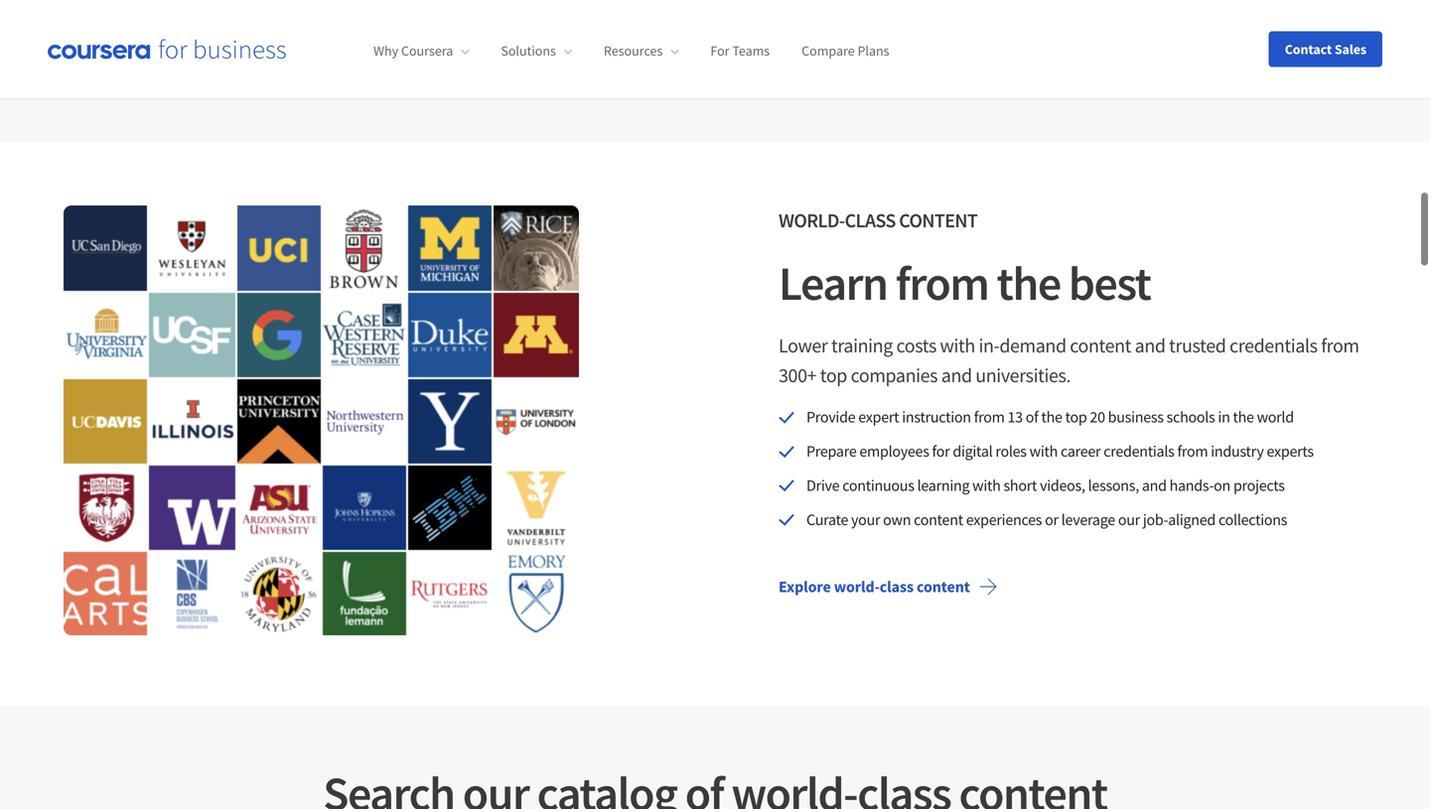 Task type: describe. For each thing, give the bounding box(es) containing it.
for teams
[[711, 42, 770, 60]]

trusted
[[1170, 334, 1227, 358]]

world-
[[779, 208, 845, 233]]

best
[[1069, 254, 1151, 313]]

digital
[[953, 442, 993, 462]]

in-
[[979, 334, 1000, 358]]

sales
[[1335, 40, 1367, 58]]

from inside "lower training costs with in-demand content and trusted credentials from 300+ top companies and universities."
[[1322, 334, 1360, 358]]

schools
[[1167, 408, 1216, 427]]

business
[[1109, 408, 1164, 427]]

career
[[1061, 442, 1101, 462]]

demand
[[1000, 334, 1067, 358]]

thirty logos from well known universities image
[[64, 206, 579, 636]]

content right world-
[[917, 577, 971, 597]]

own
[[883, 510, 911, 530]]

m.
[[253, 20, 272, 44]]

why
[[374, 42, 399, 60]]

coursera
[[401, 42, 453, 60]]

contact sales
[[1285, 40, 1367, 58]]

job-
[[1143, 510, 1169, 530]]

companies
[[851, 363, 938, 388]]

sabine m.
[[195, 20, 272, 44]]

for teams link
[[711, 42, 770, 60]]

industry
[[1211, 442, 1264, 462]]

the up 'demand'
[[997, 254, 1061, 313]]

universities.
[[976, 363, 1071, 388]]

1 vertical spatial and
[[942, 363, 972, 388]]

training
[[832, 334, 893, 358]]

13
[[1008, 408, 1023, 427]]

of
[[1026, 408, 1039, 427]]

20
[[1090, 408, 1106, 427]]

&
[[360, 57, 370, 77]]

employees
[[860, 442, 930, 462]]

resources
[[604, 42, 663, 60]]

research
[[195, 57, 255, 77]]

1 vertical spatial with
[[1030, 442, 1058, 462]]

hands-
[[1170, 476, 1214, 496]]

lower training costs with in-demand content and trusted credentials from 300+ top companies and universities.
[[779, 334, 1360, 388]]

sabine
[[195, 20, 250, 44]]

resources link
[[604, 42, 679, 60]]

the right in on the bottom of the page
[[1234, 408, 1255, 427]]

fellow,
[[258, 57, 305, 77]]

1 vertical spatial top
[[1066, 408, 1087, 427]]

explore world-class content link
[[763, 563, 1014, 611]]

projects
[[1234, 476, 1285, 496]]

on
[[1214, 476, 1231, 496]]

compare
[[802, 42, 855, 60]]

provide
[[807, 408, 856, 427]]

contact sales button
[[1270, 31, 1383, 67]]

prepare employees for digital roles with career credentials from industry experts
[[807, 442, 1314, 462]]

300+
[[779, 363, 817, 388]]

world-
[[834, 577, 880, 597]]

costs
[[897, 334, 937, 358]]

or
[[1045, 510, 1059, 530]]

explore
[[779, 577, 831, 597]]

learn
[[779, 254, 888, 313]]



Task type: vqa. For each thing, say whether or not it's contained in the screenshot.
Sabine
yes



Task type: locate. For each thing, give the bounding box(es) containing it.
research fellow, procter & gamble
[[195, 57, 425, 77]]

class
[[845, 208, 896, 233], [880, 577, 914, 597]]

and up instruction
[[942, 363, 972, 388]]

top inside "lower training costs with in-demand content and trusted credentials from 300+ top companies and universities."
[[820, 363, 848, 388]]

content inside "lower training costs with in-demand content and trusted credentials from 300+ top companies and universities."
[[1070, 334, 1132, 358]]

curate your own content experiences or leverage our job-aligned collections
[[807, 510, 1288, 530]]

for
[[933, 442, 950, 462]]

contact
[[1285, 40, 1333, 58]]

content down learning
[[914, 510, 964, 530]]

content up the learn from the best
[[899, 208, 978, 233]]

2 vertical spatial and
[[1142, 476, 1167, 496]]

with for in-
[[940, 334, 976, 358]]

top right 300+
[[820, 363, 848, 388]]

drive continuous learning with short videos, lessons, and hands-on projects
[[807, 476, 1285, 496]]

1 horizontal spatial credentials
[[1230, 334, 1318, 358]]

0 vertical spatial and
[[1135, 334, 1166, 358]]

world
[[1258, 408, 1294, 427]]

0 horizontal spatial top
[[820, 363, 848, 388]]

lower
[[779, 334, 828, 358]]

p&g logo image
[[64, 24, 163, 72]]

1 vertical spatial class
[[880, 577, 914, 597]]

credentials up the world
[[1230, 334, 1318, 358]]

roles
[[996, 442, 1027, 462]]

for
[[711, 42, 730, 60]]

aligned
[[1169, 510, 1216, 530]]

world-class content
[[779, 208, 978, 233]]

with left in- on the top right
[[940, 334, 976, 358]]

leverage
[[1062, 510, 1116, 530]]

and for demand
[[1135, 334, 1166, 358]]

coursera for business image
[[48, 39, 286, 59]]

with right roles
[[1030, 442, 1058, 462]]

credentials
[[1230, 334, 1318, 358], [1104, 442, 1175, 462]]

our
[[1119, 510, 1141, 530]]

short
[[1004, 476, 1037, 496]]

teams
[[733, 42, 770, 60]]

drive
[[807, 476, 840, 496]]

procter
[[308, 57, 357, 77]]

the right of
[[1042, 408, 1063, 427]]

curate
[[807, 510, 849, 530]]

provide expert instruction from 13 of the top 20 business schools in the world
[[807, 408, 1294, 427]]

gamble
[[373, 57, 425, 77]]

0 horizontal spatial credentials
[[1104, 442, 1175, 462]]

videos,
[[1040, 476, 1086, 496]]

0 vertical spatial credentials
[[1230, 334, 1318, 358]]

the
[[997, 254, 1061, 313], [1042, 408, 1063, 427], [1234, 408, 1255, 427]]

prepare
[[807, 442, 857, 462]]

0 vertical spatial top
[[820, 363, 848, 388]]

solutions
[[501, 42, 556, 60]]

experiences
[[967, 510, 1042, 530]]

continuous
[[843, 476, 915, 496]]

experts
[[1267, 442, 1314, 462]]

from
[[896, 254, 989, 313], [1322, 334, 1360, 358], [974, 408, 1005, 427], [1178, 442, 1209, 462]]

learn from the best
[[779, 254, 1151, 313]]

explore world-class content
[[779, 577, 971, 597]]

and
[[1135, 334, 1166, 358], [942, 363, 972, 388], [1142, 476, 1167, 496]]

0 vertical spatial with
[[940, 334, 976, 358]]

your
[[852, 510, 881, 530]]

and for videos,
[[1142, 476, 1167, 496]]

in
[[1219, 408, 1231, 427]]

plans
[[858, 42, 890, 60]]

class up learn
[[845, 208, 896, 233]]

2 vertical spatial with
[[973, 476, 1001, 496]]

top
[[820, 363, 848, 388], [1066, 408, 1087, 427]]

1 vertical spatial credentials
[[1104, 442, 1175, 462]]

class down own
[[880, 577, 914, 597]]

and up job- at the right bottom of page
[[1142, 476, 1167, 496]]

content
[[899, 208, 978, 233], [1070, 334, 1132, 358], [914, 510, 964, 530], [917, 577, 971, 597]]

compare plans link
[[802, 42, 890, 60]]

with left "short" in the right bottom of the page
[[973, 476, 1001, 496]]

why coursera
[[374, 42, 453, 60]]

lessons,
[[1089, 476, 1140, 496]]

credentials down business
[[1104, 442, 1175, 462]]

why coursera link
[[374, 42, 469, 60]]

top left 20
[[1066, 408, 1087, 427]]

expert
[[859, 408, 900, 427]]

collections
[[1219, 510, 1288, 530]]

with for short
[[973, 476, 1001, 496]]

1 horizontal spatial top
[[1066, 408, 1087, 427]]

content down best
[[1070, 334, 1132, 358]]

learning
[[918, 476, 970, 496]]

and left trusted
[[1135, 334, 1166, 358]]

compare plans
[[802, 42, 890, 60]]

0 vertical spatial class
[[845, 208, 896, 233]]

solutions link
[[501, 42, 572, 60]]

instruction
[[902, 408, 972, 427]]

credentials inside "lower training costs with in-demand content and trusted credentials from 300+ top companies and universities."
[[1230, 334, 1318, 358]]

with inside "lower training costs with in-demand content and trusted credentials from 300+ top companies and universities."
[[940, 334, 976, 358]]

with
[[940, 334, 976, 358], [1030, 442, 1058, 462], [973, 476, 1001, 496]]



